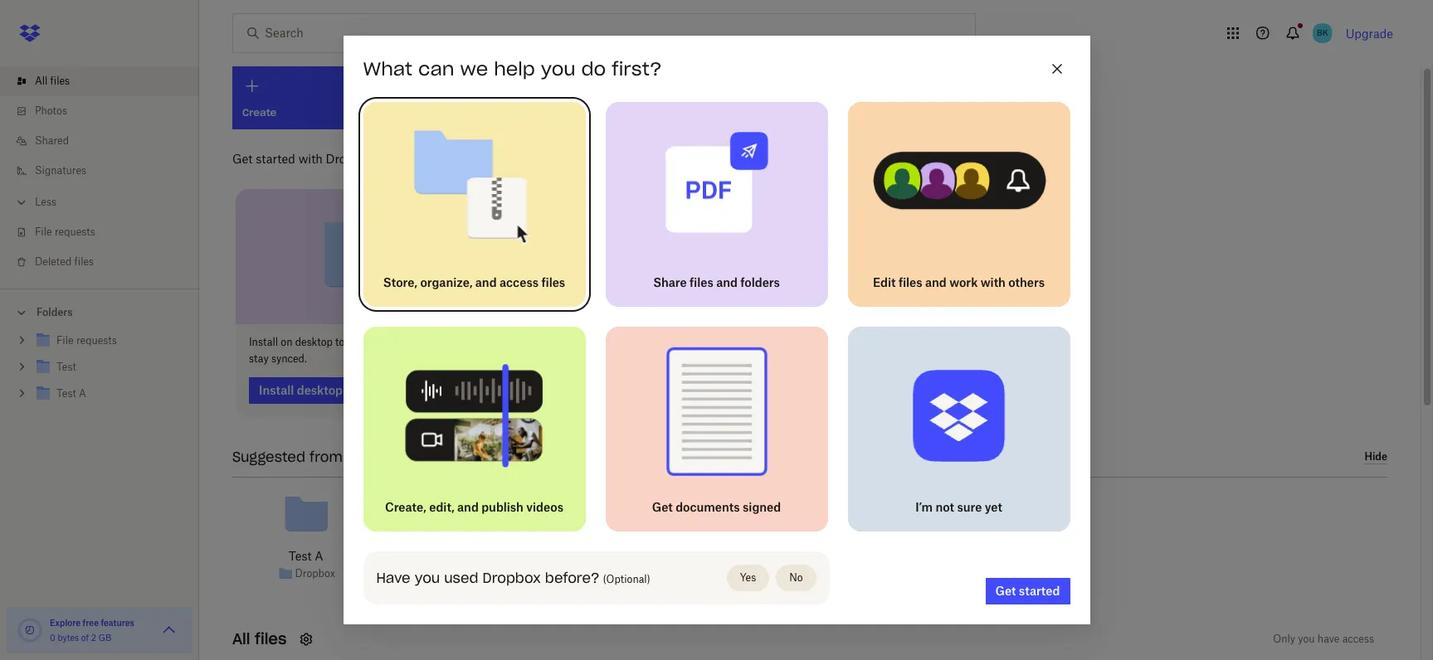 Task type: describe. For each thing, give the bounding box(es) containing it.
others
[[1009, 276, 1045, 290]]

upgrade
[[1346, 26, 1394, 40]]

store, organize, and access files
[[383, 276, 566, 290]]

bytes
[[58, 633, 79, 643]]

2
[[91, 633, 96, 643]]

desktop
[[295, 336, 333, 348]]

1 horizontal spatial requests
[[747, 568, 787, 580]]

test a link for dropbox
[[289, 548, 323, 566]]

edit for edit pdf
[[748, 106, 767, 119]]

your
[[347, 449, 378, 465]]

get for get started
[[996, 584, 1017, 599]]

of
[[81, 633, 89, 643]]

edit pdf button
[[737, 66, 850, 130]]

close image
[[1047, 59, 1067, 79]]

test link
[[442, 548, 465, 566]]

create,
[[385, 501, 427, 515]]

can
[[418, 57, 454, 81]]

share files and folders
[[654, 276, 780, 290]]

work inside what can we help you do first? dialog
[[950, 276, 978, 290]]

get for get signatures
[[874, 106, 892, 119]]

list containing all files
[[0, 56, 199, 289]]

signed
[[743, 501, 781, 515]]

access for and
[[500, 276, 539, 290]]

started for get started
[[1019, 584, 1061, 599]]

what can we help you do first? dialog
[[343, 36, 1090, 625]]

edit files and work with others
[[873, 276, 1045, 290]]

0 horizontal spatial with
[[299, 152, 323, 166]]

and for access
[[476, 276, 497, 290]]

signatures link
[[13, 156, 199, 186]]

with inside what can we help you do first? dialog
[[981, 276, 1006, 290]]

abc
[[756, 549, 781, 563]]

quota usage element
[[17, 618, 43, 644]]

1 on from the left
[[281, 336, 293, 348]]

suggested
[[232, 449, 305, 465]]

and for publish
[[458, 501, 479, 515]]

dropbox for 1st the 'dropbox' link from the right
[[1031, 568, 1072, 580]]

get signatures button
[[863, 66, 976, 130]]

from
[[310, 449, 343, 465]]

less
[[35, 196, 56, 208]]

requests inside list
[[55, 226, 95, 238]]

record
[[622, 106, 659, 119]]

folders
[[741, 276, 780, 290]]

yes button
[[727, 565, 770, 592]]

optional
[[607, 574, 647, 586]]

store,
[[383, 276, 418, 290]]

create, edit, and publish videos
[[385, 501, 564, 515]]

dropbox link for test
[[442, 566, 483, 583]]

to
[[335, 336, 345, 348]]

0
[[50, 633, 55, 643]]

get started with dropbox
[[232, 152, 373, 166]]

files inside list item
[[50, 75, 70, 87]]

i'm not sure yet
[[916, 501, 1003, 515]]

what
[[363, 57, 413, 81]]

share
[[654, 276, 687, 290]]

folders
[[37, 306, 73, 319]]

folder
[[533, 106, 563, 119]]

first?
[[612, 57, 662, 81]]

edit,
[[429, 501, 455, 515]]

less image
[[13, 194, 30, 211]]

project abc link
[[714, 548, 781, 566]]

access for have
[[1343, 633, 1375, 646]]

used
[[444, 570, 479, 587]]

have you used dropbox before? ( optional )
[[376, 570, 651, 587]]

1 vertical spatial all files
[[232, 630, 287, 649]]

get documents signed
[[652, 501, 781, 515]]

have
[[376, 570, 411, 587]]

record button
[[611, 66, 724, 130]]

install
[[249, 336, 278, 348]]

sure
[[958, 501, 982, 515]]

test a for dropbox
[[289, 549, 323, 563]]

signatures
[[35, 164, 86, 177]]

shared link
[[13, 126, 199, 156]]

dropbox link for test a
[[295, 566, 335, 583]]

features
[[101, 619, 134, 628]]

create
[[496, 106, 530, 119]]

all files link
[[13, 66, 199, 96]]

1 vertical spatial file requests link
[[727, 566, 787, 583]]

a for test a
[[609, 549, 618, 563]]

organize,
[[420, 276, 473, 290]]

dropbox inside what can we help you do first? dialog
[[483, 570, 541, 587]]

1 horizontal spatial all
[[232, 630, 250, 649]]

deleted files
[[35, 256, 94, 268]]

file requests inside file requests link
[[35, 226, 95, 238]]

not
[[936, 501, 955, 515]]

yet
[[985, 501, 1003, 515]]

pdf
[[771, 106, 790, 119]]

get started
[[996, 584, 1061, 599]]

dropbox image
[[13, 17, 46, 50]]



Task type: locate. For each thing, give the bounding box(es) containing it.
2 horizontal spatial you
[[1299, 633, 1316, 646]]

only
[[1274, 633, 1296, 646]]

dropbox link down test link
[[442, 566, 483, 583]]

file
[[35, 226, 52, 238], [727, 568, 744, 580]]

dropbox link up the get started
[[1031, 566, 1072, 583]]

activity
[[382, 449, 433, 465]]

you for only
[[1299, 633, 1316, 646]]

folders button
[[0, 300, 199, 325]]

photos
[[35, 105, 67, 117]]

file requests down project abc link
[[727, 568, 787, 580]]

access inside what can we help you do first? dialog
[[500, 276, 539, 290]]

dropbox
[[326, 152, 373, 166], [295, 568, 335, 580], [442, 568, 483, 580], [1031, 568, 1072, 580], [483, 570, 541, 587]]

on
[[281, 336, 293, 348], [374, 336, 385, 348]]

work right to
[[348, 336, 371, 348]]

and for work
[[926, 276, 947, 290]]

project
[[714, 549, 752, 563]]

0 horizontal spatial dropbox link
[[295, 566, 335, 583]]

files
[[50, 75, 70, 87], [74, 256, 94, 268], [542, 276, 566, 290], [690, 276, 714, 290], [899, 276, 923, 290], [388, 336, 408, 348], [255, 630, 287, 649]]

before?
[[545, 570, 600, 587]]

1 horizontal spatial file requests
[[727, 568, 787, 580]]

1 horizontal spatial dropbox link
[[442, 566, 483, 583]]

1 vertical spatial work
[[348, 336, 371, 348]]

0 vertical spatial with
[[299, 152, 323, 166]]

0 horizontal spatial you
[[415, 570, 440, 587]]

requests
[[55, 226, 95, 238], [747, 568, 787, 580]]

photos link
[[13, 96, 199, 126]]

publish
[[482, 501, 524, 515]]

all files list item
[[0, 66, 199, 96]]

0 horizontal spatial edit
[[748, 106, 767, 119]]

you
[[541, 57, 576, 81], [415, 570, 440, 587], [1299, 633, 1316, 646]]

test
[[289, 549, 312, 563], [442, 549, 465, 563], [583, 549, 606, 563], [595, 568, 615, 580]]

install on desktop to work on files offline and stay synced.
[[249, 336, 460, 365]]

on up synced. at the left
[[281, 336, 293, 348]]

dropbox for test a's the 'dropbox' link
[[295, 568, 335, 580]]

a
[[315, 549, 323, 563], [609, 549, 618, 563], [617, 568, 625, 580]]

1 dropbox link from the left
[[295, 566, 335, 583]]

0 vertical spatial work
[[950, 276, 978, 290]]

1 horizontal spatial with
[[981, 276, 1006, 290]]

all files
[[35, 75, 70, 87], [232, 630, 287, 649]]

we
[[460, 57, 488, 81]]

started for get started with dropbox
[[256, 152, 295, 166]]

0 horizontal spatial all
[[35, 75, 48, 87]]

2 dropbox link from the left
[[442, 566, 483, 583]]

0 horizontal spatial file requests
[[35, 226, 95, 238]]

1 horizontal spatial all files
[[232, 630, 287, 649]]

1 vertical spatial edit
[[873, 276, 896, 290]]

file requests up deleted files
[[35, 226, 95, 238]]

1 horizontal spatial work
[[950, 276, 978, 290]]

test a
[[289, 549, 323, 563], [583, 549, 618, 563], [595, 568, 625, 580]]

test a for test a
[[583, 549, 618, 563]]

stay
[[249, 352, 269, 365]]

0 vertical spatial access
[[500, 276, 539, 290]]

0 vertical spatial started
[[256, 152, 295, 166]]

signatures
[[895, 106, 949, 119]]

and for folders
[[717, 276, 738, 290]]

yes
[[740, 572, 756, 584]]

files inside the install on desktop to work on files offline and stay synced.
[[388, 336, 408, 348]]

2 horizontal spatial dropbox link
[[1031, 566, 1072, 583]]

documents
[[676, 501, 740, 515]]

0 horizontal spatial started
[[256, 152, 295, 166]]

work inside the install on desktop to work on files offline and stay synced.
[[348, 336, 371, 348]]

file requests link down project abc link
[[727, 566, 787, 583]]

1 vertical spatial all
[[232, 630, 250, 649]]

group
[[0, 325, 199, 420]]

shared
[[35, 134, 69, 147]]

all files inside list item
[[35, 75, 70, 87]]

access right have
[[1343, 633, 1375, 646]]

file down the project
[[727, 568, 744, 580]]

work
[[950, 276, 978, 290], [348, 336, 371, 348]]

deleted
[[35, 256, 72, 268]]

file inside list
[[35, 226, 52, 238]]

file requests link
[[13, 218, 199, 247], [727, 566, 787, 583]]

only you have access
[[1274, 633, 1375, 646]]

dropbox for the 'dropbox' link corresponding to test
[[442, 568, 483, 580]]

1 vertical spatial requests
[[747, 568, 787, 580]]

explore
[[50, 619, 81, 628]]

1 horizontal spatial file
[[727, 568, 744, 580]]

you right have
[[415, 570, 440, 587]]

gb
[[98, 633, 111, 643]]

1 vertical spatial you
[[415, 570, 440, 587]]

requests down abc
[[747, 568, 787, 580]]

1 vertical spatial access
[[1343, 633, 1375, 646]]

offline
[[410, 336, 440, 348]]

0 vertical spatial all files
[[35, 75, 70, 87]]

0 vertical spatial all
[[35, 75, 48, 87]]

0 horizontal spatial all files
[[35, 75, 70, 87]]

1 vertical spatial started
[[1019, 584, 1061, 599]]

all
[[35, 75, 48, 87], [232, 630, 250, 649]]

dropbox link
[[295, 566, 335, 583], [442, 566, 483, 583], [1031, 566, 1072, 583]]

0 horizontal spatial file requests link
[[13, 218, 199, 247]]

0 horizontal spatial on
[[281, 336, 293, 348]]

and
[[476, 276, 497, 290], [717, 276, 738, 290], [926, 276, 947, 290], [443, 336, 460, 348], [458, 501, 479, 515]]

0 horizontal spatial work
[[348, 336, 371, 348]]

1 horizontal spatial file requests link
[[727, 566, 787, 583]]

file requests
[[35, 226, 95, 238], [727, 568, 787, 580]]

free
[[83, 619, 99, 628]]

1 horizontal spatial access
[[1343, 633, 1375, 646]]

edit
[[748, 106, 767, 119], [873, 276, 896, 290]]

2 on from the left
[[374, 336, 385, 348]]

(
[[603, 574, 607, 586]]

deleted files link
[[13, 247, 199, 277]]

0 vertical spatial edit
[[748, 106, 767, 119]]

access right organize, at the top of the page
[[500, 276, 539, 290]]

synced.
[[271, 352, 307, 365]]

0 vertical spatial file requests
[[35, 226, 95, 238]]

get for get documents signed
[[652, 501, 673, 515]]

work left others
[[950, 276, 978, 290]]

explore free features 0 bytes of 2 gb
[[50, 619, 134, 643]]

suggested from your activity
[[232, 449, 433, 465]]

edit for edit files and work with others
[[873, 276, 896, 290]]

list
[[0, 56, 199, 289]]

)
[[647, 574, 651, 586]]

0 horizontal spatial file
[[35, 226, 52, 238]]

1 vertical spatial with
[[981, 276, 1006, 290]]

what can we help you do first?
[[363, 57, 662, 81]]

help
[[494, 57, 535, 81]]

dropbox link left have
[[295, 566, 335, 583]]

project abc
[[714, 549, 781, 563]]

1 vertical spatial file
[[727, 568, 744, 580]]

edit pdf
[[748, 106, 790, 119]]

file down less
[[35, 226, 52, 238]]

2 vertical spatial you
[[1299, 633, 1316, 646]]

0 vertical spatial file requests link
[[13, 218, 199, 247]]

no button
[[776, 565, 817, 592]]

you left the do
[[541, 57, 576, 81]]

get
[[874, 106, 892, 119], [232, 152, 253, 166], [652, 501, 673, 515], [996, 584, 1017, 599]]

you left have
[[1299, 633, 1316, 646]]

all inside list item
[[35, 75, 48, 87]]

have
[[1318, 633, 1340, 646]]

a for dropbox
[[315, 549, 323, 563]]

on right to
[[374, 336, 385, 348]]

test a link for test a
[[583, 548, 618, 566]]

upgrade link
[[1346, 26, 1394, 40]]

create folder
[[496, 106, 563, 119]]

videos
[[527, 501, 564, 515]]

create folder button
[[485, 66, 598, 130]]

do
[[582, 57, 606, 81]]

0 horizontal spatial requests
[[55, 226, 95, 238]]

0 vertical spatial file
[[35, 226, 52, 238]]

started inside button
[[1019, 584, 1061, 599]]

1 horizontal spatial on
[[374, 336, 385, 348]]

get signatures
[[874, 106, 949, 119]]

and inside the install on desktop to work on files offline and stay synced.
[[443, 336, 460, 348]]

get for get started with dropbox
[[232, 152, 253, 166]]

file requests link up deleted files
[[13, 218, 199, 247]]

1 horizontal spatial edit
[[873, 276, 896, 290]]

edit inside what can we help you do first? dialog
[[873, 276, 896, 290]]

3 dropbox link from the left
[[1031, 566, 1072, 583]]

0 vertical spatial you
[[541, 57, 576, 81]]

get started button
[[986, 579, 1071, 605]]

1 vertical spatial file requests
[[727, 568, 787, 580]]

test a link
[[289, 548, 323, 566], [583, 548, 618, 566], [595, 566, 625, 583]]

1 horizontal spatial you
[[541, 57, 576, 81]]

edit inside button
[[748, 106, 767, 119]]

you for have
[[415, 570, 440, 587]]

0 horizontal spatial access
[[500, 276, 539, 290]]

requests up deleted files
[[55, 226, 95, 238]]

1 horizontal spatial started
[[1019, 584, 1061, 599]]

with
[[299, 152, 323, 166], [981, 276, 1006, 290]]

0 vertical spatial requests
[[55, 226, 95, 238]]

i'm
[[916, 501, 933, 515]]

started
[[256, 152, 295, 166], [1019, 584, 1061, 599]]

no
[[790, 572, 803, 584]]



Task type: vqa. For each thing, say whether or not it's contained in the screenshot.
Cancel
no



